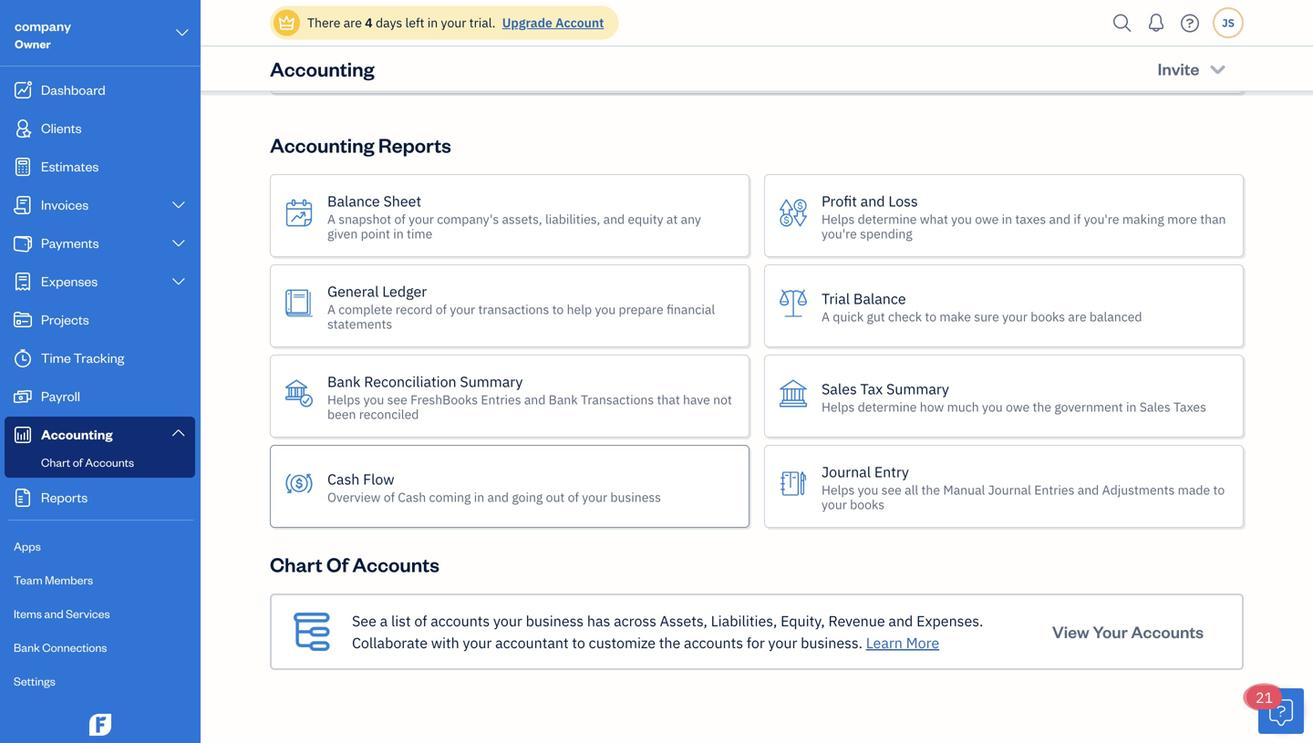 Task type: vqa. For each thing, say whether or not it's contained in the screenshot.


Task type: locate. For each thing, give the bounding box(es) containing it.
in left time
[[393, 225, 404, 242]]

business right out
[[610, 489, 661, 506]]

to inside 'general ledger a complete record of your transactions to help you prepare financial statements'
[[552, 301, 564, 318]]

1 vertical spatial accounts
[[684, 633, 743, 653]]

your
[[441, 14, 466, 31], [409, 211, 434, 228], [450, 301, 475, 318], [1002, 308, 1028, 325], [582, 489, 607, 506], [822, 496, 847, 513], [493, 612, 522, 631], [463, 633, 492, 653], [768, 633, 797, 653]]

see left all
[[882, 482, 902, 499]]

determine inside profit and loss helps determine what you owe in taxes and if you're making more than you're spending
[[858, 211, 917, 228]]

accounts
[[431, 612, 490, 631], [684, 633, 743, 653]]

determine for loss
[[858, 211, 917, 228]]

1 horizontal spatial the
[[922, 482, 940, 499]]

js button
[[1213, 7, 1244, 38]]

1 vertical spatial accounts
[[352, 551, 440, 577]]

in right the coming
[[474, 489, 484, 506]]

1 vertical spatial are
[[1068, 308, 1087, 325]]

coming
[[429, 489, 471, 506]]

and inside the balance sheet a snapshot of your company's assets, liabilities, and equity at any given point in time
[[603, 211, 625, 228]]

accounts down assets,
[[684, 633, 743, 653]]

1 vertical spatial accounting
[[270, 132, 374, 158]]

helps left "spending"
[[822, 211, 855, 228]]

balance right trial
[[854, 289, 906, 308]]

0 horizontal spatial owe
[[975, 211, 999, 228]]

entries right 'freshbooks'
[[481, 391, 521, 408]]

and left if
[[1049, 211, 1071, 228]]

are left the '4'
[[344, 14, 362, 31]]

check
[[888, 308, 922, 325]]

and up learn more
[[889, 612, 913, 631]]

1 horizontal spatial books
[[1031, 308, 1065, 325]]

chevron large down image for invoices
[[170, 198, 187, 213]]

a inside the balance sheet a snapshot of your company's assets, liabilities, and equity at any given point in time
[[327, 211, 336, 228]]

you left all
[[858, 482, 879, 499]]

the down assets,
[[659, 633, 681, 653]]

0 horizontal spatial see
[[387, 391, 408, 408]]

in right government
[[1126, 399, 1137, 416]]

you're down profit
[[822, 225, 857, 242]]

2 vertical spatial chevron large down image
[[170, 236, 187, 251]]

books down entry
[[850, 496, 885, 513]]

more
[[906, 633, 940, 653]]

determine left how
[[858, 399, 917, 416]]

cash right flow
[[398, 489, 426, 506]]

0 horizontal spatial bank
[[14, 640, 40, 655]]

dashboard link
[[5, 72, 195, 109]]

1 horizontal spatial business
[[610, 489, 661, 506]]

0 vertical spatial determine
[[858, 211, 917, 228]]

learn more
[[866, 633, 940, 653]]

make
[[940, 308, 971, 325]]

accounts right your
[[1131, 621, 1204, 643]]

company owner
[[15, 17, 71, 51]]

business inside cash flow overview of cash coming in and going out of your business
[[610, 489, 661, 506]]

determine left 'what'
[[858, 211, 917, 228]]

your left company's
[[409, 211, 434, 228]]

the left government
[[1033, 399, 1052, 416]]

chart down accounting link
[[41, 455, 70, 470]]

trial balance a quick gut check to make sure your books are balanced
[[822, 289, 1142, 325]]

journal entry helps you see all the manual journal entries and adjustments made to your books
[[822, 462, 1225, 513]]

1 vertical spatial owe
[[1006, 399, 1030, 416]]

books right sure
[[1031, 308, 1065, 325]]

you right 'help'
[[595, 301, 616, 318]]

accounting up snapshot
[[270, 132, 374, 158]]

accounting
[[270, 55, 374, 81], [270, 132, 374, 158], [41, 425, 113, 443]]

owe
[[975, 211, 999, 228], [1006, 399, 1030, 416]]

payroll link
[[5, 378, 195, 415]]

sheet
[[383, 192, 421, 211]]

project image
[[12, 311, 34, 329]]

chevron large down image
[[170, 275, 187, 289], [170, 425, 187, 440]]

profit and loss helps determine what you owe in taxes and if you're making more than you're spending
[[822, 192, 1226, 242]]

0 vertical spatial owe
[[975, 211, 999, 228]]

1 vertical spatial reports
[[41, 488, 88, 506]]

1 horizontal spatial reports
[[378, 132, 451, 158]]

2 vertical spatial accounting
[[41, 425, 113, 443]]

accounting link
[[5, 417, 195, 451]]

0 horizontal spatial accounts
[[431, 612, 490, 631]]

helps inside profit and loss helps determine what you owe in taxes and if you're making more than you're spending
[[822, 211, 855, 228]]

of right list
[[414, 612, 427, 631]]

across
[[614, 612, 657, 631]]

cash left flow
[[327, 470, 360, 489]]

more
[[1167, 211, 1197, 228]]

expenses
[[41, 272, 98, 290]]

accounts up with
[[431, 612, 490, 631]]

0 vertical spatial see
[[387, 391, 408, 408]]

reports
[[378, 132, 451, 158], [41, 488, 88, 506]]

record
[[396, 301, 433, 318]]

and left adjustments
[[1078, 482, 1099, 499]]

chevron large down image up chart of accounts link
[[170, 425, 187, 440]]

chevron large down image up projects link
[[170, 275, 187, 289]]

invite
[[1158, 58, 1200, 79]]

payment image
[[12, 234, 34, 253]]

summary
[[460, 372, 523, 391], [886, 379, 949, 399]]

summary inside sales tax summary helps determine how much you owe the government in sales taxes
[[886, 379, 949, 399]]

chart of accounts image
[[294, 610, 330, 654]]

how
[[920, 399, 944, 416]]

1 horizontal spatial sales
[[1140, 399, 1171, 416]]

1 vertical spatial determine
[[858, 399, 917, 416]]

business.
[[801, 633, 863, 653]]

helps
[[822, 211, 855, 228], [327, 391, 361, 408], [822, 399, 855, 416], [822, 482, 855, 499]]

0 horizontal spatial journal
[[822, 462, 871, 482]]

clients
[[41, 119, 82, 136]]

and left going
[[487, 489, 509, 506]]

items and services link
[[5, 598, 195, 630]]

0 horizontal spatial summary
[[460, 372, 523, 391]]

view your accounts
[[1052, 621, 1204, 643]]

of
[[326, 551, 348, 577]]

1 vertical spatial chevron large down image
[[170, 198, 187, 213]]

and right items
[[44, 606, 63, 621]]

company's
[[437, 211, 499, 228]]

you're right if
[[1084, 211, 1120, 228]]

0 horizontal spatial accounts
[[85, 455, 134, 470]]

1 horizontal spatial see
[[882, 482, 902, 499]]

0 vertical spatial business
[[610, 489, 661, 506]]

0 horizontal spatial balance
[[327, 192, 380, 211]]

timer image
[[12, 349, 34, 368]]

in inside sales tax summary helps determine how much you owe the government in sales taxes
[[1126, 399, 1137, 416]]

helps left reconciliation
[[327, 391, 361, 408]]

accounts for view your accounts
[[1131, 621, 1204, 643]]

2 chevron large down image from the top
[[170, 425, 187, 440]]

customize
[[589, 633, 656, 653]]

are left balanced
[[1068, 308, 1087, 325]]

helps inside sales tax summary helps determine how much you owe the government in sales taxes
[[822, 399, 855, 416]]

and left equity
[[603, 211, 625, 228]]

chevron large down image inside the payments link
[[170, 236, 187, 251]]

a
[[327, 211, 336, 228], [327, 301, 336, 318], [822, 308, 830, 325]]

1 vertical spatial balance
[[854, 289, 906, 308]]

1 vertical spatial entries
[[1034, 482, 1075, 499]]

bank connections link
[[5, 632, 195, 664]]

0 vertical spatial accounts
[[431, 612, 490, 631]]

0 vertical spatial chart
[[41, 455, 70, 470]]

general ledger a complete record of your transactions to help you prepare financial statements
[[327, 282, 715, 333]]

journal right manual
[[988, 482, 1031, 499]]

and inside main element
[[44, 606, 63, 621]]

you right much
[[982, 399, 1003, 416]]

there are 4 days left in your trial. upgrade account
[[307, 14, 604, 31]]

bank inside main element
[[14, 640, 40, 655]]

a for balance sheet
[[327, 211, 336, 228]]

the inside sales tax summary helps determine how much you owe the government in sales taxes
[[1033, 399, 1052, 416]]

bank for reconciliation
[[327, 372, 361, 391]]

1 horizontal spatial are
[[1068, 308, 1087, 325]]

accounting down there
[[270, 55, 374, 81]]

summary right tax
[[886, 379, 949, 399]]

to left make
[[925, 308, 937, 325]]

to left 'customize'
[[572, 633, 585, 653]]

1 horizontal spatial chart
[[270, 551, 323, 577]]

1 horizontal spatial balance
[[854, 289, 906, 308]]

complete
[[339, 301, 393, 318]]

2 horizontal spatial accounts
[[1131, 621, 1204, 643]]

main element
[[0, 0, 246, 743]]

cash
[[327, 470, 360, 489], [398, 489, 426, 506]]

balance sheet a snapshot of your company's assets, liabilities, and equity at any given point in time
[[327, 192, 701, 242]]

time
[[407, 225, 433, 242]]

a left the complete
[[327, 301, 336, 318]]

and left transactions
[[524, 391, 546, 408]]

of down accounting link
[[73, 455, 83, 470]]

your right out
[[582, 489, 607, 506]]

sales left taxes
[[1140, 399, 1171, 416]]

of right overview at the bottom of the page
[[384, 489, 395, 506]]

chevron large down image
[[174, 22, 191, 44], [170, 198, 187, 213], [170, 236, 187, 251]]

1 determine from the top
[[858, 211, 917, 228]]

owe left taxes
[[975, 211, 999, 228]]

2 vertical spatial accounts
[[1131, 621, 1204, 643]]

dashboard
[[41, 81, 106, 98]]

1 vertical spatial chevron large down image
[[170, 425, 187, 440]]

0 vertical spatial accounting
[[270, 55, 374, 81]]

chevron large down image inside expenses link
[[170, 275, 187, 289]]

in
[[428, 14, 438, 31], [1002, 211, 1012, 228], [393, 225, 404, 242], [1126, 399, 1137, 416], [474, 489, 484, 506]]

the inside see a list of accounts your business has across assets, liabilities, equity, revenue and expenses. collaborate with your accountant to customize the accounts for your business.
[[659, 633, 681, 653]]

to right the made
[[1213, 482, 1225, 499]]

see left 'freshbooks'
[[387, 391, 408, 408]]

taxes
[[1174, 399, 1207, 416]]

for
[[747, 633, 765, 653]]

determine
[[858, 211, 917, 228], [858, 399, 917, 416]]

has
[[587, 612, 610, 631]]

accounts up list
[[352, 551, 440, 577]]

your left all
[[822, 496, 847, 513]]

to
[[552, 301, 564, 318], [925, 308, 937, 325], [1213, 482, 1225, 499], [572, 633, 585, 653]]

0 vertical spatial books
[[1031, 308, 1065, 325]]

balance up given
[[327, 192, 380, 211]]

bank up been
[[327, 372, 361, 391]]

the right all
[[922, 482, 940, 499]]

any
[[681, 211, 701, 228]]

1 chevron large down image from the top
[[170, 275, 187, 289]]

0 horizontal spatial chart
[[41, 455, 70, 470]]

financial
[[667, 301, 715, 318]]

transactions
[[581, 391, 654, 408]]

bank down items
[[14, 640, 40, 655]]

sales left tax
[[822, 379, 857, 399]]

owe right much
[[1006, 399, 1030, 416]]

reports right report image
[[41, 488, 88, 506]]

1 horizontal spatial summary
[[886, 379, 949, 399]]

are inside the trial balance a quick gut check to make sure your books are balanced
[[1068, 308, 1087, 325]]

dashboard image
[[12, 81, 34, 99]]

chart left of
[[270, 551, 323, 577]]

accounting up 'chart of accounts' at the left of the page
[[41, 425, 113, 443]]

determine inside sales tax summary helps determine how much you owe the government in sales taxes
[[858, 399, 917, 416]]

2 horizontal spatial bank
[[549, 391, 578, 408]]

bank left transactions
[[549, 391, 578, 408]]

you right been
[[364, 391, 384, 408]]

invoice image
[[12, 196, 34, 214]]

1 vertical spatial see
[[882, 482, 902, 499]]

1 horizontal spatial bank
[[327, 372, 361, 391]]

2 vertical spatial the
[[659, 633, 681, 653]]

1 vertical spatial chart
[[270, 551, 323, 577]]

adjustments
[[1102, 482, 1175, 499]]

0 horizontal spatial the
[[659, 633, 681, 653]]

0 vertical spatial chevron large down image
[[170, 275, 187, 289]]

of left time
[[394, 211, 406, 228]]

0 horizontal spatial books
[[850, 496, 885, 513]]

summary inside bank reconciliation summary helps you see freshbooks entries and bank transactions that have not been reconciled
[[460, 372, 523, 391]]

in left taxes
[[1002, 211, 1012, 228]]

bank
[[327, 372, 361, 391], [549, 391, 578, 408], [14, 640, 40, 655]]

2 horizontal spatial the
[[1033, 399, 1052, 416]]

a left snapshot
[[327, 211, 336, 228]]

1 horizontal spatial entries
[[1034, 482, 1075, 499]]

1 horizontal spatial accounts
[[684, 633, 743, 653]]

reports up sheet
[[378, 132, 451, 158]]

0 vertical spatial accounts
[[85, 455, 134, 470]]

what
[[920, 211, 948, 228]]

to inside see a list of accounts your business has across assets, liabilities, equity, revenue and expenses. collaborate with your accountant to customize the accounts for your business.
[[572, 633, 585, 653]]

1 horizontal spatial owe
[[1006, 399, 1030, 416]]

0 vertical spatial balance
[[327, 192, 380, 211]]

0 horizontal spatial reports
[[41, 488, 88, 506]]

you right 'what'
[[951, 211, 972, 228]]

0 horizontal spatial entries
[[481, 391, 521, 408]]

balanced
[[1090, 308, 1142, 325]]

your right with
[[463, 633, 492, 653]]

gut
[[867, 308, 885, 325]]

helps left tax
[[822, 399, 855, 416]]

of inside main element
[[73, 455, 83, 470]]

a inside 'general ledger a complete record of your transactions to help you prepare financial statements'
[[327, 301, 336, 318]]

your right sure
[[1002, 308, 1028, 325]]

to inside journal entry helps you see all the manual journal entries and adjustments made to your books
[[1213, 482, 1225, 499]]

your inside the balance sheet a snapshot of your company's assets, liabilities, and equity at any given point in time
[[409, 211, 434, 228]]

resource center badge image
[[1259, 689, 1304, 734]]

business up accountant
[[526, 612, 584, 631]]

and
[[861, 192, 885, 211], [603, 211, 625, 228], [1049, 211, 1071, 228], [524, 391, 546, 408], [1078, 482, 1099, 499], [487, 489, 509, 506], [44, 606, 63, 621], [889, 612, 913, 631]]

helps left entry
[[822, 482, 855, 499]]

chart inside chart of accounts link
[[41, 455, 70, 470]]

0 vertical spatial entries
[[481, 391, 521, 408]]

with
[[431, 633, 459, 653]]

to left 'help'
[[552, 301, 564, 318]]

1 vertical spatial the
[[922, 482, 940, 499]]

entries left adjustments
[[1034, 482, 1075, 499]]

a left quick
[[822, 308, 830, 325]]

team members link
[[5, 565, 195, 596]]

journal left entry
[[822, 462, 871, 482]]

helps inside journal entry helps you see all the manual journal entries and adjustments made to your books
[[822, 482, 855, 499]]

your right for
[[768, 633, 797, 653]]

overview
[[327, 489, 381, 506]]

0 vertical spatial are
[[344, 14, 362, 31]]

1 vertical spatial books
[[850, 496, 885, 513]]

to inside the trial balance a quick gut check to make sure your books are balanced
[[925, 308, 937, 325]]

balance inside the balance sheet a snapshot of your company's assets, liabilities, and equity at any given point in time
[[327, 192, 380, 211]]

owe inside profit and loss helps determine what you owe in taxes and if you're making more than you're spending
[[975, 211, 999, 228]]

1 vertical spatial business
[[526, 612, 584, 631]]

0 vertical spatial the
[[1033, 399, 1052, 416]]

you inside profit and loss helps determine what you owe in taxes and if you're making more than you're spending
[[951, 211, 972, 228]]

accounts down accounting link
[[85, 455, 134, 470]]

books inside journal entry helps you see all the manual journal entries and adjustments made to your books
[[850, 496, 885, 513]]

go to help image
[[1176, 10, 1205, 37]]

reconciled
[[359, 406, 419, 423]]

clients link
[[5, 110, 195, 147]]

journal
[[822, 462, 871, 482], [988, 482, 1031, 499]]

reconciliation
[[364, 372, 457, 391]]

balance
[[327, 192, 380, 211], [854, 289, 906, 308]]

the inside journal entry helps you see all the manual journal entries and adjustments made to your books
[[922, 482, 940, 499]]

see inside journal entry helps you see all the manual journal entries and adjustments made to your books
[[882, 482, 902, 499]]

you're
[[1084, 211, 1120, 228], [822, 225, 857, 242]]

2 determine from the top
[[858, 399, 917, 416]]

chart image
[[12, 426, 34, 444]]

1 horizontal spatial accounts
[[352, 551, 440, 577]]

your inside cash flow overview of cash coming in and going out of your business
[[582, 489, 607, 506]]

of right record
[[436, 301, 447, 318]]

a inside the trial balance a quick gut check to make sure your books are balanced
[[822, 308, 830, 325]]

accounts inside main element
[[85, 455, 134, 470]]

summary down transactions
[[460, 372, 523, 391]]

helps inside bank reconciliation summary helps you see freshbooks entries and bank transactions that have not been reconciled
[[327, 391, 361, 408]]

0 horizontal spatial business
[[526, 612, 584, 631]]

your right record
[[450, 301, 475, 318]]

chart for chart of accounts
[[41, 455, 70, 470]]



Task type: describe. For each thing, give the bounding box(es) containing it.
profit
[[822, 192, 857, 211]]

projects
[[41, 311, 89, 328]]

sure
[[974, 308, 999, 325]]

business inside see a list of accounts your business has across assets, liabilities, equity, revenue and expenses. collaborate with your accountant to customize the accounts for your business.
[[526, 612, 584, 631]]

team members
[[14, 572, 93, 587]]

and inside cash flow overview of cash coming in and going out of your business
[[487, 489, 509, 506]]

equity
[[628, 211, 664, 228]]

account
[[556, 14, 604, 31]]

your inside the trial balance a quick gut check to make sure your books are balanced
[[1002, 308, 1028, 325]]

and inside journal entry helps you see all the manual journal entries and adjustments made to your books
[[1078, 482, 1099, 499]]

services
[[66, 606, 110, 621]]

transactions
[[478, 301, 549, 318]]

0 horizontal spatial you're
[[822, 225, 857, 242]]

in inside cash flow overview of cash coming in and going out of your business
[[474, 489, 484, 506]]

and inside bank reconciliation summary helps you see freshbooks entries and bank transactions that have not been reconciled
[[524, 391, 546, 408]]

made
[[1178, 482, 1210, 499]]

you inside sales tax summary helps determine how much you owe the government in sales taxes
[[982, 399, 1003, 416]]

settings link
[[5, 666, 195, 698]]

books inside the trial balance a quick gut check to make sure your books are balanced
[[1031, 308, 1065, 325]]

ledger
[[382, 282, 427, 301]]

1 horizontal spatial you're
[[1084, 211, 1120, 228]]

balance inside the trial balance a quick gut check to make sure your books are balanced
[[854, 289, 906, 308]]

0 horizontal spatial sales
[[822, 379, 857, 399]]

report image
[[12, 489, 34, 507]]

helps for sales tax summary
[[822, 399, 855, 416]]

summary for sales tax summary
[[886, 379, 949, 399]]

spending
[[860, 225, 913, 242]]

0 horizontal spatial are
[[344, 14, 362, 31]]

list
[[391, 612, 411, 631]]

a for trial balance
[[822, 308, 830, 325]]

payroll
[[41, 387, 80, 404]]

money image
[[12, 388, 34, 406]]

general
[[327, 282, 379, 301]]

trial
[[822, 289, 850, 308]]

entry
[[874, 462, 909, 482]]

0 horizontal spatial cash
[[327, 470, 360, 489]]

you inside journal entry helps you see all the manual journal entries and adjustments made to your books
[[858, 482, 879, 499]]

liabilities,
[[545, 211, 600, 228]]

apps
[[14, 539, 41, 554]]

accounting reports
[[270, 132, 451, 158]]

prepare
[[619, 301, 664, 318]]

chevron large down image for expenses
[[170, 275, 187, 289]]

you inside 'general ledger a complete record of your transactions to help you prepare financial statements'
[[595, 301, 616, 318]]

1 horizontal spatial journal
[[988, 482, 1031, 499]]

summary for bank reconciliation summary
[[460, 372, 523, 391]]

taxes
[[1015, 211, 1046, 228]]

search image
[[1108, 10, 1137, 37]]

of inside the balance sheet a snapshot of your company's assets, liabilities, and equity at any given point in time
[[394, 211, 406, 228]]

estimates
[[41, 157, 99, 175]]

invite button
[[1142, 50, 1244, 87]]

reports link
[[5, 480, 195, 516]]

cash flow overview of cash coming in and going out of your business
[[327, 470, 661, 506]]

owe inside sales tax summary helps determine how much you owe the government in sales taxes
[[1006, 399, 1030, 416]]

given
[[327, 225, 358, 242]]

your inside 'general ledger a complete record of your transactions to help you prepare financial statements'
[[450, 301, 475, 318]]

chevron large down image for accounting
[[170, 425, 187, 440]]

payments
[[41, 234, 99, 251]]

see inside bank reconciliation summary helps you see freshbooks entries and bank transactions that have not been reconciled
[[387, 391, 408, 408]]

client image
[[12, 119, 34, 138]]

your inside journal entry helps you see all the manual journal entries and adjustments made to your books
[[822, 496, 847, 513]]

connect your bank account to begin matching your bank transactions image
[[300, 0, 592, 73]]

view your accounts link
[[1036, 614, 1220, 650]]

settings
[[14, 674, 55, 689]]

a
[[380, 612, 388, 631]]

invoices
[[41, 196, 89, 213]]

of right out
[[568, 489, 579, 506]]

you inside bank reconciliation summary helps you see freshbooks entries and bank transactions that have not been reconciled
[[364, 391, 384, 408]]

time tracking
[[41, 349, 124, 366]]

tracking
[[74, 349, 124, 366]]

all
[[905, 482, 919, 499]]

days
[[376, 14, 402, 31]]

and left loss on the top of the page
[[861, 192, 885, 211]]

freshbooks image
[[86, 714, 115, 736]]

crown image
[[277, 13, 296, 32]]

owner
[[15, 36, 51, 51]]

company
[[15, 17, 71, 34]]

team
[[14, 572, 42, 587]]

if
[[1074, 211, 1081, 228]]

see
[[352, 612, 377, 631]]

entries inside journal entry helps you see all the manual journal entries and adjustments made to your books
[[1034, 482, 1075, 499]]

estimate image
[[12, 158, 34, 176]]

assets,
[[502, 211, 542, 228]]

in right left
[[428, 14, 438, 31]]

your left trial.
[[441, 14, 466, 31]]

assets,
[[660, 612, 708, 631]]

statements
[[327, 316, 392, 333]]

accounting inside accounting link
[[41, 425, 113, 443]]

0 vertical spatial chevron large down image
[[174, 22, 191, 44]]

expenses.
[[917, 612, 983, 631]]

notifications image
[[1142, 5, 1171, 41]]

flow
[[363, 470, 395, 489]]

in inside the balance sheet a snapshot of your company's assets, liabilities, and equity at any given point in time
[[393, 225, 404, 242]]

of inside see a list of accounts your business has across assets, liabilities, equity, revenue and expenses. collaborate with your accountant to customize the accounts for your business.
[[414, 612, 427, 631]]

out
[[546, 489, 565, 506]]

of inside 'general ledger a complete record of your transactions to help you prepare financial statements'
[[436, 301, 447, 318]]

making
[[1123, 211, 1164, 228]]

learn
[[866, 633, 903, 653]]

at
[[667, 211, 678, 228]]

a for general ledger
[[327, 301, 336, 318]]

1 horizontal spatial cash
[[398, 489, 426, 506]]

reports inside main element
[[41, 488, 88, 506]]

helps for bank reconciliation summary
[[327, 391, 361, 408]]

see a list of accounts your business has across assets, liabilities, equity, revenue and expenses. collaborate with your accountant to customize the accounts for your business.
[[352, 612, 983, 653]]

payments link
[[5, 225, 195, 262]]

bank for connections
[[14, 640, 40, 655]]

accounts for chart of accounts
[[352, 551, 440, 577]]

and inside see a list of accounts your business has across assets, liabilities, equity, revenue and expenses. collaborate with your accountant to customize the accounts for your business.
[[889, 612, 913, 631]]

projects link
[[5, 302, 195, 338]]

0 vertical spatial reports
[[378, 132, 451, 158]]

chevrondown image
[[1208, 59, 1228, 78]]

your up accountant
[[493, 612, 522, 631]]

in inside profit and loss helps determine what you owe in taxes and if you're making more than you're spending
[[1002, 211, 1012, 228]]

trial.
[[469, 14, 496, 31]]

expense image
[[12, 273, 34, 291]]

there
[[307, 14, 341, 31]]

helps for profit and loss
[[822, 211, 855, 228]]

loss
[[889, 192, 918, 211]]

chart of accounts
[[270, 551, 440, 577]]

much
[[947, 399, 979, 416]]

that
[[657, 391, 680, 408]]

liabilities,
[[711, 612, 777, 631]]

revenue
[[829, 612, 885, 631]]

not
[[713, 391, 732, 408]]

been
[[327, 406, 356, 423]]

tax
[[861, 379, 883, 399]]

items and services
[[14, 606, 110, 621]]

manual
[[943, 482, 985, 499]]

left
[[405, 14, 425, 31]]

accountant
[[495, 633, 569, 653]]

bank reconciliation summary helps you see freshbooks entries and bank transactions that have not been reconciled
[[327, 372, 732, 423]]

entries inside bank reconciliation summary helps you see freshbooks entries and bank transactions that have not been reconciled
[[481, 391, 521, 408]]

chevron large down image for payments
[[170, 236, 187, 251]]

upgrade account link
[[499, 14, 604, 31]]

members
[[45, 572, 93, 587]]

items
[[14, 606, 42, 621]]

accounts for chart of accounts
[[85, 455, 134, 470]]

collaborate
[[352, 633, 428, 653]]

than
[[1200, 211, 1226, 228]]

chart for chart of accounts
[[270, 551, 323, 577]]

determine for summary
[[858, 399, 917, 416]]



